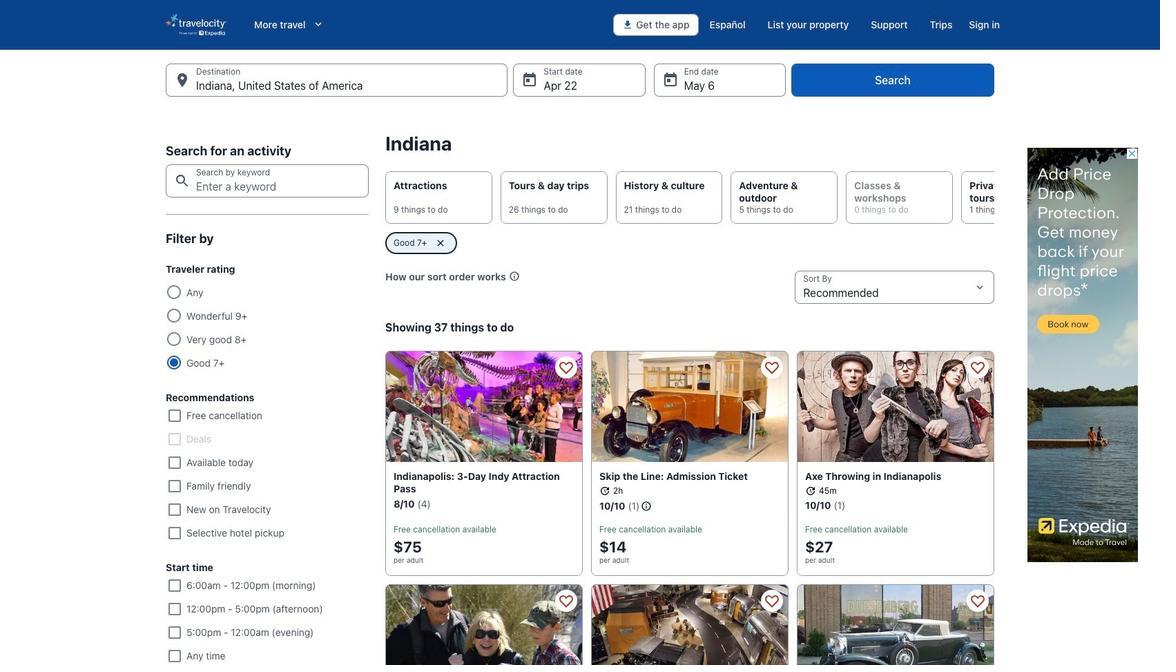 Task type: vqa. For each thing, say whether or not it's contained in the screenshot.
hotels
no



Task type: describe. For each thing, give the bounding box(es) containing it.
skip the line to rv/mh hall of fame and museum image
[[591, 584, 789, 665]]

indianapolis: 3-day indy attraction pass image
[[385, 351, 583, 462]]

skip the line: admission ticket image
[[591, 351, 789, 462]]

10.0 out of 10 with 1 review element for xsmall image to the right
[[600, 500, 625, 513]]

1 horizontal spatial xsmall image
[[600, 486, 611, 497]]

download the app button image
[[623, 19, 634, 30]]

8.0 out of 10 with 4 reviews element
[[394, 498, 415, 510]]

axe throwing in indianapolis image
[[797, 351, 995, 462]]

auburn cord duesenberg automobile museum admission ticket image
[[797, 584, 995, 665]]

more information about reviews image
[[640, 501, 652, 513]]

previous image
[[377, 189, 394, 206]]



Task type: locate. For each thing, give the bounding box(es) containing it.
10.0 out of 10 with 1 review element down xsmall icon in the bottom of the page
[[805, 499, 831, 512]]

travelocity logo image
[[166, 14, 227, 36]]

10.0 out of 10 with 1 review element left the more information about reviews image
[[600, 500, 625, 513]]

10.0 out of 10 with 1 review element
[[805, 499, 831, 512], [600, 500, 625, 513]]

amazing indianapolis scavenger hunt adventure image
[[385, 584, 583, 665]]

xsmall image
[[805, 486, 816, 497]]

0 horizontal spatial xsmall image
[[509, 271, 520, 282]]

0 vertical spatial xsmall image
[[509, 271, 520, 282]]

1 horizontal spatial 10.0 out of 10 with 1 review element
[[805, 499, 831, 512]]

10.0 out of 10 with 1 review element for xsmall icon in the bottom of the page
[[805, 499, 831, 512]]

next image
[[986, 189, 1003, 206]]

Enter a keyword text field
[[166, 164, 369, 198]]

xsmall image
[[509, 271, 520, 282], [600, 486, 611, 497]]

1 vertical spatial xsmall image
[[600, 486, 611, 497]]

0 horizontal spatial 10.0 out of 10 with 1 review element
[[600, 500, 625, 513]]



